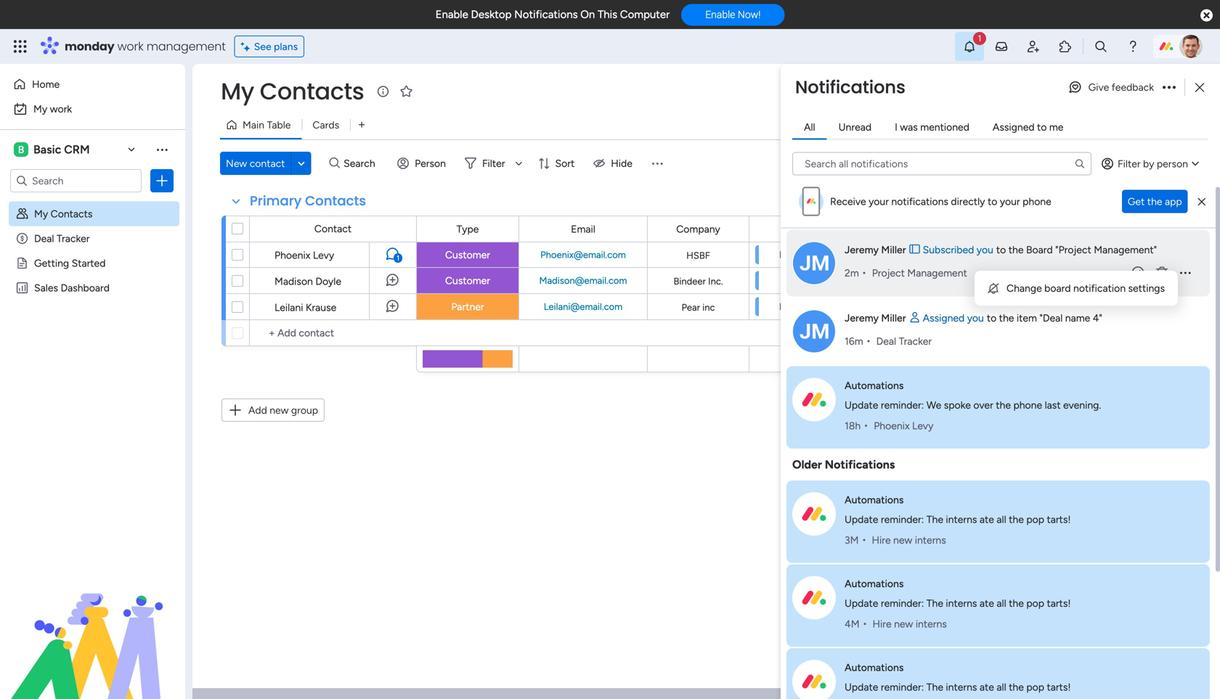 Task type: vqa. For each thing, say whether or not it's contained in the screenshot.
See Plans Image
no



Task type: describe. For each thing, give the bounding box(es) containing it.
options image
[[1164, 83, 1177, 92]]

receive
[[831, 195, 867, 208]]

Type field
[[453, 221, 483, 237]]

miller for project
[[882, 244, 907, 256]]

notifications
[[892, 195, 949, 208]]

deal for 2
[[780, 249, 798, 261]]

interns for fourth automations image from the top
[[947, 682, 978, 694]]

monday
[[65, 38, 115, 55]]

help image
[[1126, 39, 1141, 54]]

notification
[[1074, 282, 1126, 295]]

3 automations update reminder: the interns ate all the pop tarts! from the top
[[845, 662, 1072, 694]]

give
[[1089, 81, 1110, 93]]

pop for 4m
[[1027, 598, 1045, 610]]

management
[[908, 267, 968, 279]]

getting
[[34, 257, 69, 270]]

on
[[581, 8, 595, 21]]

hide
[[611, 157, 633, 170]]

563
[[946, 301, 962, 313]]

madison@email.com link
[[537, 275, 630, 287]]

"project
[[1056, 244, 1092, 256]]

menu image
[[650, 156, 665, 171]]

feedback
[[1112, 81, 1155, 93]]

phoenix@email.com
[[541, 249, 626, 261]]

automations image for 3m
[[793, 493, 836, 536]]

directly
[[952, 195, 986, 208]]

deal tracker inside list box
[[34, 233, 90, 245]]

0 horizontal spatial levy
[[313, 249, 334, 262]]

levy inside notifications dialog
[[913, 420, 934, 432]]

new inside button
[[270, 404, 289, 417]]

integrate
[[956, 119, 998, 131]]

assigned for assigned you
[[923, 312, 965, 324]]

older
[[793, 458, 823, 472]]

leilani@email.com
[[544, 301, 623, 313]]

leilani
[[275, 302, 303, 314]]

+ Add contact text field
[[257, 325, 410, 342]]

i was mentioned
[[895, 121, 970, 133]]

jeremy for 2m
[[845, 244, 879, 256]]

by
[[1144, 158, 1155, 170]]

lottie animation image
[[0, 553, 185, 700]]

table
[[267, 119, 291, 131]]

new for 4m
[[895, 618, 914, 631]]

+1 312 563 2541
[[917, 301, 985, 313]]

312
[[929, 301, 944, 313]]

1 horizontal spatial my contacts
[[221, 75, 364, 108]]

deal inside notifications dialog
[[877, 335, 897, 348]]

Deals field
[[800, 221, 832, 237]]

+1 325 478 5698 link
[[911, 246, 988, 264]]

deal for 3
[[780, 301, 798, 313]]

Search in workspace field
[[31, 173, 121, 189]]

integrate button
[[932, 110, 1072, 140]]

contacts for primary contacts field
[[305, 192, 366, 210]]

we
[[927, 399, 942, 412]]

invite / 1
[[1118, 85, 1156, 98]]

1 button
[[369, 242, 416, 268]]

enable for enable now!
[[706, 9, 736, 21]]

2m
[[845, 267, 860, 279]]

settings
[[1129, 282, 1166, 295]]

722
[[949, 275, 964, 287]]

1 vertical spatial notifications
[[796, 75, 906, 99]]

1 customer from the top
[[445, 249, 491, 261]]

Search field
[[340, 153, 384, 174]]

was
[[901, 121, 918, 133]]

getting started
[[34, 257, 106, 270]]

my inside list box
[[34, 208, 48, 220]]

new contact button
[[220, 152, 291, 175]]

name for 1
[[814, 275, 837, 287]]

enable desktop notifications on this computer
[[436, 8, 670, 21]]

column information image
[[863, 223, 874, 235]]

crm
[[64, 143, 90, 157]]

4 automations image from the top
[[793, 661, 836, 700]]

+1 854 722 0499
[[917, 275, 989, 287]]

add
[[249, 404, 267, 417]]

tracker inside list box
[[57, 233, 90, 245]]

325
[[929, 249, 945, 261]]

ceo
[[1054, 275, 1072, 286]]

public board image
[[15, 257, 29, 270]]

search everything image
[[1094, 39, 1109, 54]]

jeremy miller for project management
[[845, 244, 907, 256]]

"deal
[[1040, 312, 1063, 324]]

filter for filter
[[483, 157, 505, 170]]

4 automations from the top
[[845, 662, 904, 674]]

you for assigned you
[[968, 312, 985, 324]]

sort button
[[532, 152, 584, 175]]

sales
[[34, 282, 58, 294]]

notifications dialog
[[781, 64, 1221, 700]]

give feedback button
[[1063, 76, 1161, 99]]

name inside notifications dialog
[[1066, 312, 1091, 324]]

0 vertical spatial phone
[[1023, 195, 1052, 208]]

reminder: for 18h
[[881, 399, 925, 412]]

enable for enable desktop notifications on this computer
[[436, 8, 469, 21]]

to right the '5698'
[[997, 244, 1007, 256]]

app
[[1166, 195, 1183, 208]]

854
[[929, 275, 946, 287]]

sales dashboard
[[34, 282, 110, 294]]

add new group button
[[222, 399, 325, 422]]

to the item "deal name 4"
[[988, 312, 1103, 324]]

jeremy for 16m
[[845, 312, 879, 324]]

give feedback
[[1089, 81, 1155, 93]]

the inside button
[[1148, 195, 1163, 208]]

cards button
[[302, 113, 350, 137]]

title
[[1053, 223, 1073, 235]]

+1 325 478 5698
[[917, 249, 988, 261]]

leader
[[1172, 249, 1200, 261]]

spoke
[[945, 399, 972, 412]]

computer
[[620, 8, 670, 21]]

inc.
[[709, 276, 724, 287]]

pop for 3m
[[1027, 514, 1045, 526]]

older notifications
[[793, 458, 896, 472]]

new for 3m
[[894, 534, 913, 547]]

my work option
[[9, 97, 177, 121]]

filter by person
[[1119, 158, 1189, 170]]

get the app
[[1128, 195, 1183, 208]]

search image
[[1075, 158, 1087, 170]]

to the board "project management"
[[997, 244, 1158, 256]]

to right the 2541
[[988, 312, 997, 324]]

dapulse x slim image
[[1199, 197, 1206, 207]]

plans
[[274, 40, 298, 53]]

type
[[457, 223, 479, 235]]

1 image
[[974, 30, 987, 46]]

all for 3m
[[997, 514, 1007, 526]]

jeremy miller image for 16m
[[793, 310, 836, 354]]

3 pop from the top
[[1027, 682, 1045, 694]]

get
[[1128, 195, 1146, 208]]

+1 for +1 312 563 2541
[[917, 301, 927, 313]]

home option
[[9, 73, 177, 96]]

madison@email.com
[[540, 275, 628, 287]]

madison
[[275, 275, 313, 288]]

bindeer
[[674, 276, 706, 287]]

hide button
[[588, 152, 642, 175]]

Email field
[[568, 221, 599, 237]]

none search field inside notifications dialog
[[793, 152, 1092, 176]]

main table button
[[220, 113, 302, 137]]

service icon image
[[987, 281, 1001, 296]]

automations update reminder: the interns ate all the pop tarts! for 4m
[[845, 578, 1072, 610]]

4 reminder: from the top
[[881, 682, 925, 694]]

dapulse close image
[[1201, 8, 1214, 23]]

management
[[147, 38, 226, 55]]

person
[[415, 157, 446, 170]]

3
[[826, 301, 831, 313]]

cio
[[1055, 302, 1071, 312]]

phone inside automations update reminder: we spoke over the phone last evening.
[[1014, 399, 1043, 412]]

workspace options image
[[155, 142, 169, 157]]

primary
[[250, 192, 302, 210]]

board
[[1027, 244, 1054, 256]]



Task type: locate. For each thing, give the bounding box(es) containing it.
update for 4m
[[845, 598, 879, 610]]

2 jeremy miller image from the top
[[793, 310, 836, 354]]

doyle
[[316, 275, 342, 288]]

new contact
[[226, 157, 285, 170]]

2 reminder: from the top
[[881, 514, 925, 526]]

options image
[[155, 174, 169, 188]]

2 vertical spatial +1
[[917, 301, 927, 313]]

automations image for 18h
[[793, 378, 836, 422]]

option
[[0, 201, 185, 204]]

assigned to me
[[993, 121, 1064, 133]]

angle down image
[[298, 158, 305, 169]]

deal name 1
[[793, 275, 843, 287]]

my down search in workspace field
[[34, 208, 48, 220]]

levy up doyle
[[313, 249, 334, 262]]

all for 4m
[[997, 598, 1007, 610]]

4"
[[1094, 312, 1103, 324]]

0 horizontal spatial my contacts
[[34, 208, 93, 220]]

enable now! button
[[682, 4, 785, 26]]

the
[[1148, 195, 1163, 208], [1009, 244, 1024, 256], [1000, 312, 1015, 324], [997, 399, 1012, 412], [1010, 514, 1025, 526], [1010, 598, 1025, 610], [1010, 682, 1025, 694]]

new right 'add'
[[270, 404, 289, 417]]

new
[[270, 404, 289, 417], [894, 534, 913, 547], [895, 618, 914, 631]]

subscribed you
[[923, 244, 994, 256]]

name down "2"
[[814, 275, 837, 287]]

1 the from the top
[[927, 514, 944, 526]]

0 vertical spatial jeremy miller
[[845, 244, 907, 256]]

contact
[[250, 157, 285, 170]]

basic
[[33, 143, 61, 157]]

enable left the now!
[[706, 9, 736, 21]]

0 horizontal spatial 1
[[397, 254, 400, 263]]

i
[[895, 121, 898, 133]]

2 automations from the top
[[845, 494, 904, 507]]

deal tracker inside notifications dialog
[[877, 335, 932, 348]]

contacts down search in workspace field
[[51, 208, 93, 220]]

2 vertical spatial pop
[[1027, 682, 1045, 694]]

0 vertical spatial +1
[[917, 249, 927, 261]]

0 vertical spatial the
[[927, 514, 944, 526]]

3 update from the top
[[845, 598, 879, 610]]

0 horizontal spatial phoenix
[[275, 249, 311, 262]]

reminder: inside automations update reminder: we spoke over the phone last evening.
[[881, 399, 925, 412]]

3m
[[845, 534, 859, 547]]

deal tracker down "312"
[[877, 335, 932, 348]]

0 vertical spatial new
[[270, 404, 289, 417]]

0 horizontal spatial deal tracker
[[34, 233, 90, 245]]

1 vertical spatial automations update reminder: the interns ate all the pop tarts!
[[845, 578, 1072, 610]]

deal inside list box
[[34, 233, 54, 245]]

new right 4m
[[895, 618, 914, 631]]

work for monday
[[117, 38, 144, 55]]

2 customer from the top
[[445, 275, 491, 287]]

list box
[[0, 199, 185, 497]]

2 jeremy from the top
[[845, 312, 879, 324]]

my contacts
[[221, 75, 364, 108], [34, 208, 93, 220]]

1 vertical spatial miller
[[882, 312, 907, 324]]

miller left "312"
[[882, 312, 907, 324]]

2 automations update reminder: the interns ate all the pop tarts! from the top
[[845, 578, 1072, 610]]

tarts! for 4m
[[1048, 598, 1072, 610]]

1 horizontal spatial tracker
[[899, 335, 932, 348]]

1 vertical spatial the
[[927, 598, 944, 610]]

phone left last
[[1014, 399, 1043, 412]]

my work link
[[9, 97, 177, 121]]

deal up getting
[[34, 233, 54, 245]]

name left "2"
[[801, 249, 824, 261]]

sort
[[556, 157, 575, 170]]

add view image
[[359, 120, 365, 130]]

work down home
[[50, 103, 72, 115]]

jeremy miller image
[[793, 242, 836, 285], [793, 310, 836, 354]]

0 vertical spatial customer
[[445, 249, 491, 261]]

0 vertical spatial phoenix
[[275, 249, 311, 262]]

last
[[1045, 399, 1061, 412]]

2 vertical spatial automations update reminder: the interns ate all the pop tarts!
[[845, 662, 1072, 694]]

the for 4m
[[927, 598, 944, 610]]

update up 18h
[[845, 399, 879, 412]]

1 vertical spatial ate
[[980, 598, 995, 610]]

name left 4"
[[1066, 312, 1091, 324]]

0 horizontal spatial filter
[[483, 157, 505, 170]]

2 tarts! from the top
[[1048, 598, 1072, 610]]

1 enable from the left
[[436, 8, 469, 21]]

jeremy miller
[[845, 244, 907, 256], [845, 312, 907, 324]]

filter button
[[459, 152, 528, 175]]

1 vertical spatial customer
[[445, 275, 491, 287]]

1 vertical spatial all
[[997, 598, 1007, 610]]

0 vertical spatial jeremy
[[845, 244, 879, 256]]

deals
[[804, 223, 828, 235]]

1 for invite / 1
[[1152, 85, 1156, 98]]

monday marketplace image
[[1059, 39, 1073, 54]]

1 horizontal spatial deal tracker
[[877, 335, 932, 348]]

0 horizontal spatial your
[[869, 195, 889, 208]]

my contacts up table
[[221, 75, 364, 108]]

contacts up cards
[[260, 75, 364, 108]]

bindeer inc.
[[674, 276, 724, 287]]

main table
[[243, 119, 291, 131]]

0499
[[967, 275, 989, 287]]

Search all notifications search field
[[793, 152, 1092, 176]]

see plans button
[[235, 36, 305, 57]]

0 horizontal spatial tracker
[[57, 233, 90, 245]]

work
[[117, 38, 144, 55], [50, 103, 72, 115]]

update for 18h
[[845, 399, 879, 412]]

item
[[1017, 312, 1038, 324]]

you for subscribed you
[[977, 244, 994, 256]]

1 vertical spatial tarts!
[[1048, 598, 1072, 610]]

phoenix levy up madison doyle
[[275, 249, 334, 262]]

you right 563
[[968, 312, 985, 324]]

arrow down image
[[511, 155, 528, 172]]

+1 left "312"
[[917, 301, 927, 313]]

enable left desktop
[[436, 8, 469, 21]]

see plans
[[254, 40, 298, 53]]

2 automations image from the top
[[793, 493, 836, 536]]

new right 3m
[[894, 534, 913, 547]]

automations for 3m
[[845, 494, 904, 507]]

update feed image
[[995, 39, 1009, 54]]

1 vertical spatial jeremy
[[845, 312, 879, 324]]

hire new interns right 4m
[[873, 618, 948, 631]]

contacts for 'my contacts' "field"
[[260, 75, 364, 108]]

1 all from the top
[[997, 514, 1007, 526]]

1 update from the top
[[845, 399, 879, 412]]

0 vertical spatial tarts!
[[1048, 514, 1072, 526]]

your up 'column information' icon
[[869, 195, 889, 208]]

3 +1 from the top
[[917, 301, 927, 313]]

0 vertical spatial notifications
[[515, 8, 578, 21]]

1 vertical spatial pop
[[1027, 598, 1045, 610]]

0 horizontal spatial phoenix levy
[[275, 249, 334, 262]]

desktop
[[471, 8, 512, 21]]

deal tracker up getting started
[[34, 233, 90, 245]]

tarts! for 3m
[[1048, 514, 1072, 526]]

jeremy miller image for 2m
[[793, 242, 836, 285]]

1 jeremy miller from the top
[[845, 244, 907, 256]]

update inside automations update reminder: we spoke over the phone last evening.
[[845, 399, 879, 412]]

automations image
[[793, 378, 836, 422], [793, 493, 836, 536], [793, 577, 836, 620], [793, 661, 836, 700]]

0 vertical spatial pop
[[1027, 514, 1045, 526]]

miller for deal
[[882, 312, 907, 324]]

2 pop from the top
[[1027, 598, 1045, 610]]

2 vertical spatial tarts!
[[1048, 682, 1072, 694]]

1 horizontal spatial assigned
[[993, 121, 1035, 133]]

1 automations image from the top
[[793, 378, 836, 422]]

1 horizontal spatial phoenix levy
[[874, 420, 934, 432]]

0 vertical spatial you
[[977, 244, 994, 256]]

notifications up "unread"
[[796, 75, 906, 99]]

deal up deal name 1
[[780, 249, 798, 261]]

0 vertical spatial 1
[[1152, 85, 1156, 98]]

my contacts down search in workspace field
[[34, 208, 93, 220]]

add new group
[[249, 404, 318, 417]]

hsbf
[[687, 250, 711, 262]]

0 vertical spatial work
[[117, 38, 144, 55]]

None search field
[[793, 152, 1092, 176]]

coo
[[1053, 250, 1073, 260]]

filter inside popup button
[[483, 157, 505, 170]]

1 +1 from the top
[[917, 249, 927, 261]]

+1 left the 325
[[917, 249, 927, 261]]

notifications left on
[[515, 8, 578, 21]]

work right the monday
[[117, 38, 144, 55]]

1 vertical spatial phoenix levy
[[874, 420, 934, 432]]

monday work management
[[65, 38, 226, 55]]

0 vertical spatial deal tracker
[[34, 233, 90, 245]]

1 vertical spatial jeremy miller image
[[793, 310, 836, 354]]

started
[[72, 257, 106, 270]]

cards
[[313, 119, 339, 131]]

3 automations image from the top
[[793, 577, 836, 620]]

My Contacts field
[[217, 75, 368, 108]]

phoenix@email.com link
[[538, 249, 629, 261]]

my down home
[[33, 103, 47, 115]]

1 vertical spatial tracker
[[899, 335, 932, 348]]

1 your from the left
[[869, 195, 889, 208]]

jeremy miller image down deals field
[[793, 242, 836, 285]]

name for 3
[[801, 301, 824, 313]]

all
[[997, 514, 1007, 526], [997, 598, 1007, 610], [997, 682, 1007, 694]]

0 vertical spatial assigned
[[993, 121, 1035, 133]]

jeremy miller image left the 16m
[[793, 310, 836, 354]]

2 vertical spatial ate
[[980, 682, 995, 694]]

1 reminder: from the top
[[881, 399, 925, 412]]

hire new interns
[[872, 534, 947, 547], [873, 618, 948, 631]]

1 vertical spatial deal tracker
[[877, 335, 932, 348]]

0 vertical spatial phoenix levy
[[275, 249, 334, 262]]

deal down the deal name 2
[[793, 275, 811, 287]]

contacts
[[260, 75, 364, 108], [305, 192, 366, 210], [51, 208, 93, 220]]

filter
[[483, 157, 505, 170], [1119, 158, 1141, 170]]

phoenix right 18h
[[874, 420, 910, 432]]

0 vertical spatial miller
[[882, 244, 907, 256]]

assigned you
[[923, 312, 985, 324]]

0 vertical spatial automations update reminder: the interns ate all the pop tarts!
[[845, 494, 1072, 526]]

jeremy miller down 'column information' icon
[[845, 244, 907, 256]]

contacts inside field
[[305, 192, 366, 210]]

1 vertical spatial assigned
[[923, 312, 965, 324]]

tracker up getting started
[[57, 233, 90, 245]]

1 vertical spatial hire
[[873, 618, 892, 631]]

1 horizontal spatial enable
[[706, 9, 736, 21]]

deal right the 16m
[[877, 335, 897, 348]]

person
[[1158, 158, 1189, 170]]

3 automations from the top
[[845, 578, 904, 590]]

change
[[1007, 282, 1043, 295]]

0 vertical spatial ate
[[980, 514, 995, 526]]

deal name 3
[[780, 301, 831, 313]]

hire right 4m
[[873, 618, 892, 631]]

1 horizontal spatial phoenix
[[874, 420, 910, 432]]

1 ate from the top
[[980, 514, 995, 526]]

workspace selection element
[[14, 141, 92, 158]]

0 vertical spatial hire
[[872, 534, 891, 547]]

18h
[[845, 420, 861, 432]]

leilani krause
[[275, 302, 337, 314]]

0 horizontal spatial enable
[[436, 8, 469, 21]]

automations inside automations update reminder: we spoke over the phone last evening.
[[845, 380, 904, 392]]

1 tarts! from the top
[[1048, 514, 1072, 526]]

update down 4m
[[845, 682, 879, 694]]

1 vertical spatial phone
[[1014, 399, 1043, 412]]

+1 left the 854
[[917, 275, 927, 287]]

work for my
[[50, 103, 72, 115]]

hire new interns for 3m
[[872, 534, 947, 547]]

0 vertical spatial tracker
[[57, 233, 90, 245]]

2 horizontal spatial 1
[[1152, 85, 1156, 98]]

2 vertical spatial notifications
[[825, 458, 896, 472]]

1 pop from the top
[[1027, 514, 1045, 526]]

1 vertical spatial work
[[50, 103, 72, 115]]

deal down deal name 1
[[780, 301, 798, 313]]

v2 search image
[[330, 155, 340, 172]]

1 vertical spatial phoenix
[[874, 420, 910, 432]]

phoenix levy down we
[[874, 420, 934, 432]]

jeremy up the 16m
[[845, 312, 879, 324]]

2 vertical spatial the
[[927, 682, 944, 694]]

1 horizontal spatial 1
[[839, 275, 843, 287]]

1 automations update reminder: the interns ate all the pop tarts! from the top
[[845, 494, 1072, 526]]

inc
[[703, 302, 715, 314]]

478
[[947, 249, 964, 261]]

this
[[598, 8, 618, 21]]

main
[[243, 119, 265, 131]]

1 horizontal spatial your
[[1001, 195, 1021, 208]]

0 vertical spatial my contacts
[[221, 75, 364, 108]]

pear
[[682, 302, 701, 314]]

/
[[1146, 85, 1150, 98]]

2 vertical spatial 1
[[839, 275, 843, 287]]

levy down we
[[913, 420, 934, 432]]

0 vertical spatial all
[[997, 514, 1007, 526]]

to left me
[[1038, 121, 1048, 133]]

3 ate from the top
[[980, 682, 995, 694]]

0 vertical spatial levy
[[313, 249, 334, 262]]

1 vertical spatial my contacts
[[34, 208, 93, 220]]

customer down type field
[[445, 249, 491, 261]]

customer up partner on the left
[[445, 275, 491, 287]]

show board description image
[[375, 84, 392, 99]]

2 miller from the top
[[882, 312, 907, 324]]

1 vertical spatial +1
[[917, 275, 927, 287]]

1 automations from the top
[[845, 380, 904, 392]]

1 for deal name 1
[[839, 275, 843, 287]]

None field
[[1194, 221, 1221, 237]]

+1 for +1 325 478 5698
[[917, 249, 927, 261]]

2541
[[964, 301, 985, 313]]

automations for 18h
[[845, 380, 904, 392]]

2 vertical spatial all
[[997, 682, 1007, 694]]

basic crm
[[33, 143, 90, 157]]

1 vertical spatial you
[[968, 312, 985, 324]]

1 vertical spatial 1
[[397, 254, 400, 263]]

+1 for +1 854 722 0499
[[917, 275, 927, 287]]

0 vertical spatial jeremy miller image
[[793, 242, 836, 285]]

16m
[[845, 335, 864, 348]]

contacts inside list box
[[51, 208, 93, 220]]

get the app button
[[1123, 190, 1189, 213]]

change board notification settings
[[1007, 282, 1166, 295]]

tracker inside notifications dialog
[[899, 335, 932, 348]]

jeremy miller for deal tracker
[[845, 312, 907, 324]]

reminder: for 3m
[[881, 514, 925, 526]]

update up 4m
[[845, 598, 879, 610]]

contacts up contact
[[305, 192, 366, 210]]

update for 3m
[[845, 514, 879, 526]]

1 miller from the top
[[882, 244, 907, 256]]

2 vertical spatial new
[[895, 618, 914, 631]]

assigned for assigned to me
[[993, 121, 1035, 133]]

1 horizontal spatial work
[[117, 38, 144, 55]]

2
[[826, 249, 831, 261]]

my up main
[[221, 75, 254, 108]]

automations for 4m
[[845, 578, 904, 590]]

subscribed
[[923, 244, 975, 256]]

1 horizontal spatial levy
[[913, 420, 934, 432]]

3 the from the top
[[927, 682, 944, 694]]

interns for automations image associated with 4m
[[947, 598, 978, 610]]

hire new interns for 4m
[[873, 618, 948, 631]]

filter for filter by person
[[1119, 158, 1141, 170]]

jeremy down 'column information' icon
[[845, 244, 879, 256]]

you right 478
[[977, 244, 994, 256]]

1 jeremy from the top
[[845, 244, 879, 256]]

pear inc
[[682, 302, 715, 314]]

automations up 18h
[[845, 380, 904, 392]]

2 update from the top
[[845, 514, 879, 526]]

5698
[[967, 249, 988, 261]]

filter by person button
[[1095, 152, 1209, 176]]

reminder: for 4m
[[881, 598, 925, 610]]

filter left arrow down image
[[483, 157, 505, 170]]

Title field
[[1049, 221, 1076, 237]]

Phone field
[[929, 221, 965, 237]]

contact
[[315, 223, 352, 235]]

notifications image
[[963, 39, 977, 54]]

workspace image
[[14, 142, 28, 158]]

public dashboard image
[[15, 281, 29, 295]]

new
[[226, 157, 247, 170]]

hire for 3m
[[872, 534, 891, 547]]

1 jeremy miller image from the top
[[793, 242, 836, 285]]

to right directly
[[988, 195, 998, 208]]

automations update reminder: the interns ate all the pop tarts! for 3m
[[845, 494, 1072, 526]]

email
[[571, 223, 596, 235]]

3 tarts! from the top
[[1048, 682, 1072, 694]]

name for 2
[[801, 249, 824, 261]]

home link
[[9, 73, 177, 96]]

0 horizontal spatial work
[[50, 103, 72, 115]]

4 update from the top
[[845, 682, 879, 694]]

phoenix up madison
[[275, 249, 311, 262]]

2 ate from the top
[[980, 598, 995, 610]]

1 vertical spatial jeremy miller
[[845, 312, 907, 324]]

receive your notifications directly to your phone
[[831, 195, 1052, 208]]

automations up 3m
[[845, 494, 904, 507]]

work inside my work 'option'
[[50, 103, 72, 115]]

filter left by
[[1119, 158, 1141, 170]]

1 vertical spatial levy
[[913, 420, 934, 432]]

ate for 4m
[[980, 598, 995, 610]]

your right directly
[[1001, 195, 1021, 208]]

invite
[[1118, 85, 1143, 98]]

1 horizontal spatial filter
[[1119, 158, 1141, 170]]

0 vertical spatial hire new interns
[[872, 534, 947, 547]]

lottie animation element
[[0, 553, 185, 700]]

2 all from the top
[[997, 598, 1007, 610]]

2 +1 from the top
[[917, 275, 927, 287]]

3 all from the top
[[997, 682, 1007, 694]]

interns for 3m automations image
[[947, 514, 978, 526]]

deal for 1
[[793, 275, 811, 287]]

Company field
[[673, 221, 724, 237]]

add to favorites image
[[399, 84, 414, 98]]

miller up the project
[[882, 244, 907, 256]]

enable inside button
[[706, 9, 736, 21]]

invite members image
[[1027, 39, 1041, 54]]

2 the from the top
[[927, 598, 944, 610]]

phone up the title 'field'
[[1023, 195, 1052, 208]]

tracker down "312"
[[899, 335, 932, 348]]

automations up 4m
[[845, 578, 904, 590]]

my inside 'option'
[[33, 103, 47, 115]]

jeremy miller up the 16m
[[845, 312, 907, 324]]

automations down 4m
[[845, 662, 904, 674]]

to
[[1038, 121, 1048, 133], [988, 195, 998, 208], [997, 244, 1007, 256], [988, 312, 997, 324]]

filter inside button
[[1119, 158, 1141, 170]]

phoenix levy inside notifications dialog
[[874, 420, 934, 432]]

2 your from the left
[[1001, 195, 1021, 208]]

phoenix
[[275, 249, 311, 262], [874, 420, 910, 432]]

hire right 3m
[[872, 534, 891, 547]]

terry turtle image
[[1180, 35, 1203, 58]]

2 jeremy miller from the top
[[845, 312, 907, 324]]

enable now!
[[706, 9, 761, 21]]

hire for 4m
[[873, 618, 892, 631]]

1 vertical spatial hire new interns
[[873, 618, 948, 631]]

Primary Contacts field
[[246, 192, 370, 211]]

notifications down 18h
[[825, 458, 896, 472]]

jeremy
[[845, 244, 879, 256], [845, 312, 879, 324]]

hire new interns right 3m
[[872, 534, 947, 547]]

phoenix inside notifications dialog
[[874, 420, 910, 432]]

the inside automations update reminder: we spoke over the phone last evening.
[[997, 399, 1012, 412]]

select product image
[[13, 39, 28, 54]]

your
[[869, 195, 889, 208], [1001, 195, 1021, 208]]

1 vertical spatial new
[[894, 534, 913, 547]]

name left 3
[[801, 301, 824, 313]]

the for 3m
[[927, 514, 944, 526]]

deal name 2
[[780, 249, 831, 261]]

0 horizontal spatial assigned
[[923, 312, 965, 324]]

my contacts inside list box
[[34, 208, 93, 220]]

management"
[[1095, 244, 1158, 256]]

update up 3m
[[845, 514, 879, 526]]

ate for 3m
[[980, 514, 995, 526]]

3 reminder: from the top
[[881, 598, 925, 610]]

automations image for 4m
[[793, 577, 836, 620]]

company
[[677, 223, 721, 235]]

2 enable from the left
[[706, 9, 736, 21]]

list box containing my contacts
[[0, 199, 185, 497]]

over
[[974, 399, 994, 412]]



